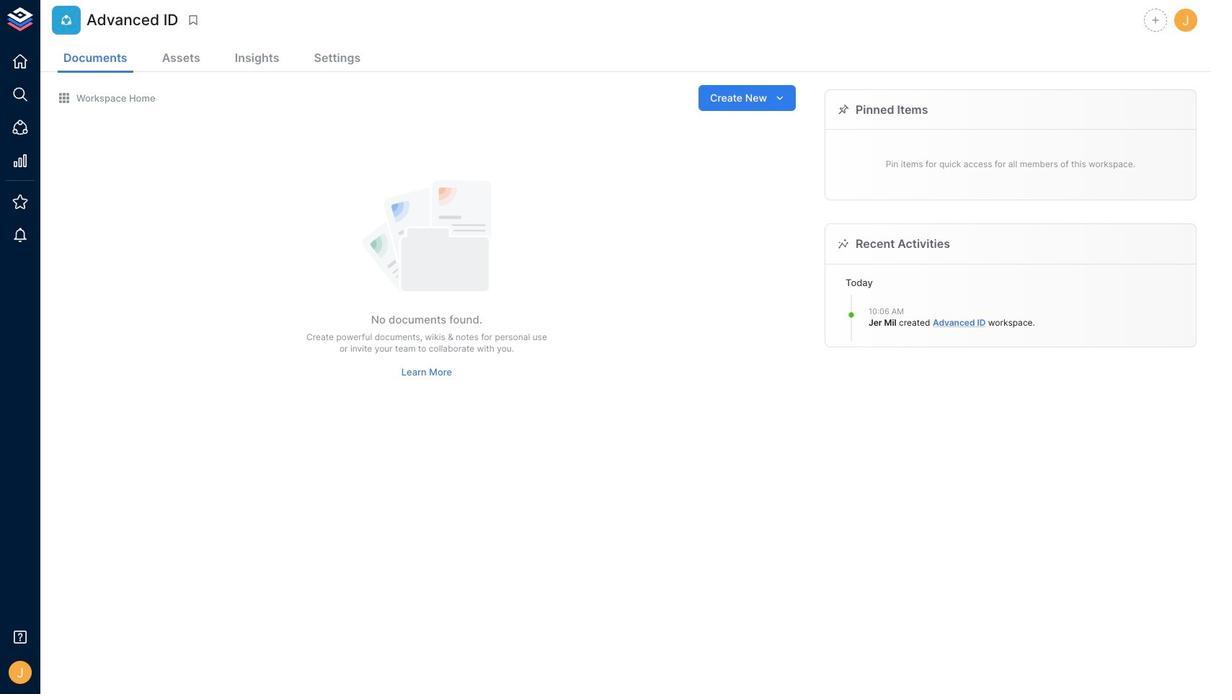 Task type: locate. For each thing, give the bounding box(es) containing it.
bookmark image
[[186, 14, 199, 27]]



